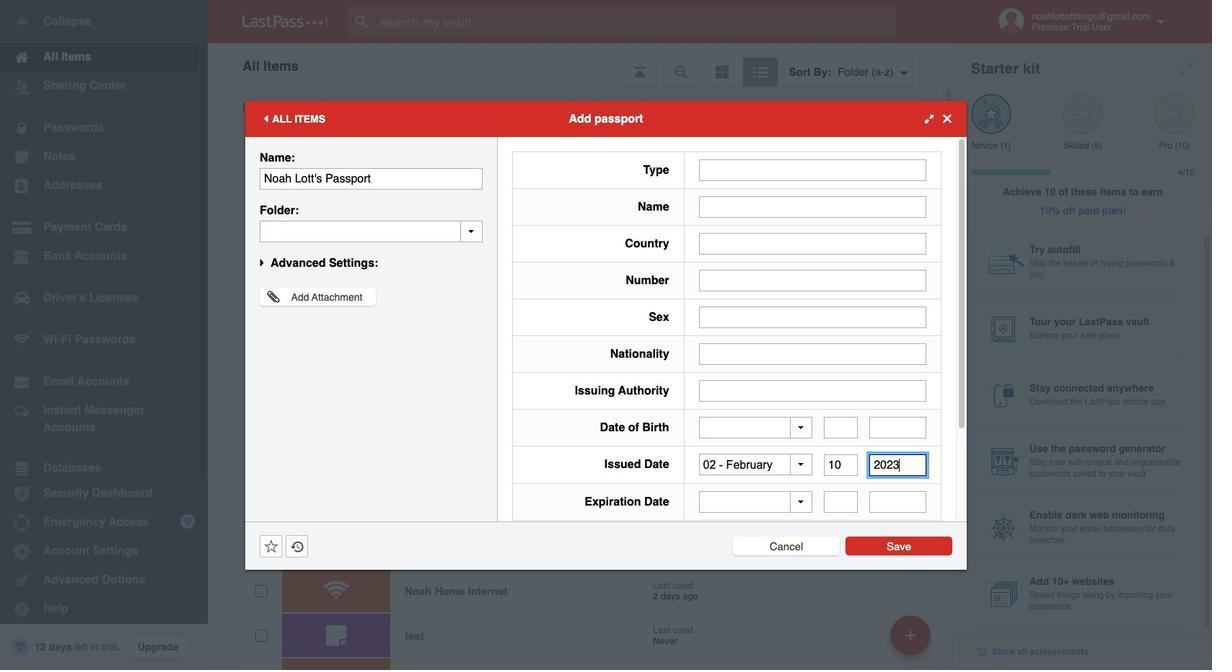 Task type: describe. For each thing, give the bounding box(es) containing it.
main navigation navigation
[[0, 0, 208, 670]]

vault options navigation
[[208, 43, 954, 87]]

new item navigation
[[885, 611, 939, 670]]



Task type: locate. For each thing, give the bounding box(es) containing it.
lastpass image
[[242, 15, 328, 28]]

None text field
[[699, 159, 926, 181], [260, 168, 483, 189], [699, 343, 926, 365], [824, 417, 858, 439], [824, 454, 858, 476], [870, 454, 926, 476], [824, 491, 858, 513], [699, 159, 926, 181], [260, 168, 483, 189], [699, 343, 926, 365], [824, 417, 858, 439], [824, 454, 858, 476], [870, 454, 926, 476], [824, 491, 858, 513]]

search my vault text field
[[348, 6, 924, 38]]

None text field
[[699, 196, 926, 218], [260, 220, 483, 242], [699, 233, 926, 254], [699, 269, 926, 291], [699, 306, 926, 328], [699, 380, 926, 402], [870, 417, 926, 439], [870, 491, 926, 513], [699, 196, 926, 218], [260, 220, 483, 242], [699, 233, 926, 254], [699, 269, 926, 291], [699, 306, 926, 328], [699, 380, 926, 402], [870, 417, 926, 439], [870, 491, 926, 513]]

new item image
[[905, 630, 916, 640]]

dialog
[[245, 101, 967, 626]]

Search search field
[[348, 6, 924, 38]]



